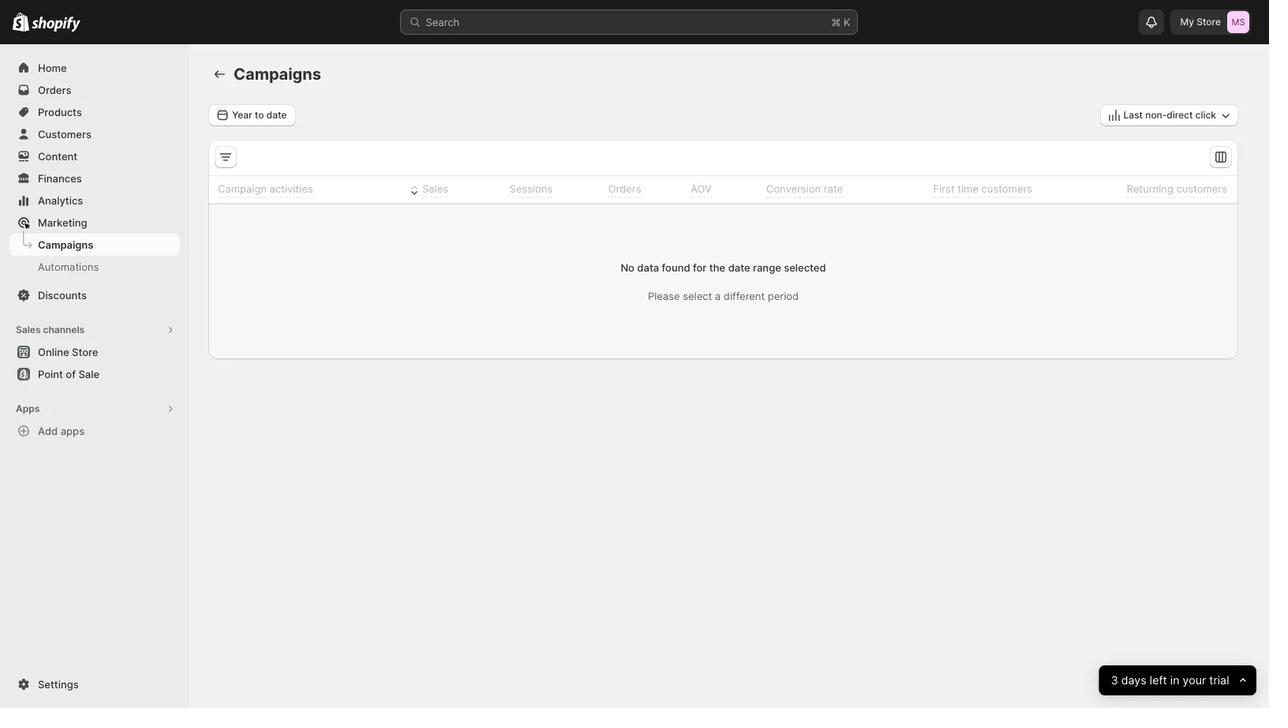 Task type: locate. For each thing, give the bounding box(es) containing it.
selected
[[784, 261, 826, 274]]

customers right returning
[[1177, 182, 1227, 195]]

orders inside orders button
[[608, 182, 641, 195]]

time
[[958, 182, 979, 195]]

sales for sales
[[422, 182, 448, 195]]

content link
[[9, 145, 180, 167]]

data
[[637, 261, 659, 274]]

1 vertical spatial date
[[728, 261, 750, 274]]

found
[[662, 261, 690, 274]]

store inside online store link
[[72, 346, 98, 358]]

automations
[[38, 260, 99, 273]]

0 horizontal spatial sales
[[16, 324, 41, 335]]

shopify image
[[13, 13, 29, 32]]

click
[[1196, 109, 1216, 121]]

point
[[38, 368, 63, 380]]

sales inside sales button
[[422, 182, 448, 195]]

orders inside orders link
[[38, 84, 71, 96]]

0 horizontal spatial orders
[[38, 84, 71, 96]]

of
[[66, 368, 76, 380]]

0 vertical spatial date
[[267, 109, 287, 121]]

channels
[[43, 324, 85, 335]]

0 horizontal spatial store
[[72, 346, 98, 358]]

orders
[[38, 84, 71, 96], [608, 182, 641, 195]]

date
[[267, 109, 287, 121], [728, 261, 750, 274]]

settings link
[[9, 673, 180, 695]]

3
[[1111, 673, 1119, 687]]

discounts link
[[9, 284, 180, 306]]

point of sale link
[[9, 363, 180, 385]]

automations link
[[9, 256, 180, 278]]

orders link
[[9, 79, 180, 101]]

0 vertical spatial orders
[[38, 84, 71, 96]]

point of sale button
[[0, 363, 189, 385]]

aov button
[[673, 178, 714, 201]]

period
[[768, 290, 799, 302]]

1 horizontal spatial campaigns
[[234, 65, 321, 84]]

date right the at the top right
[[728, 261, 750, 274]]

1 customers from the left
[[982, 182, 1033, 195]]

0 horizontal spatial customers
[[982, 182, 1033, 195]]

1 vertical spatial sales
[[16, 324, 41, 335]]

returning customers
[[1127, 182, 1227, 195]]

date right to at the left top
[[267, 109, 287, 121]]

products link
[[9, 101, 180, 123]]

sessions
[[509, 182, 553, 195]]

analytics
[[38, 194, 83, 207]]

online store button
[[0, 341, 189, 363]]

sessions button
[[491, 178, 555, 201]]

conversion rate
[[766, 182, 843, 195]]

1 horizontal spatial store
[[1197, 16, 1221, 28]]

orders for orders button
[[608, 182, 641, 195]]

the
[[709, 261, 726, 274]]

customers
[[982, 182, 1033, 195], [1177, 182, 1227, 195]]

store up sale
[[72, 346, 98, 358]]

1 vertical spatial campaigns
[[38, 238, 93, 251]]

online store
[[38, 346, 98, 358]]

select
[[683, 290, 712, 302]]

customers link
[[9, 123, 180, 145]]

online store link
[[9, 341, 180, 363]]

year
[[232, 109, 252, 121]]

my store image
[[1227, 11, 1250, 33]]

please
[[648, 290, 680, 302]]

last non-direct click button
[[1100, 104, 1239, 126]]

store for my store
[[1197, 16, 1221, 28]]

content
[[38, 150, 77, 163]]

days
[[1122, 673, 1147, 687]]

sales
[[422, 182, 448, 195], [16, 324, 41, 335]]

0 horizontal spatial campaigns
[[38, 238, 93, 251]]

conversion
[[766, 182, 821, 195]]

year to date
[[232, 109, 287, 121]]

last non-direct click
[[1124, 109, 1216, 121]]

range
[[753, 261, 781, 274]]

3 days left in your trial button
[[1099, 665, 1257, 695]]

k
[[844, 16, 851, 28]]

1 horizontal spatial sales
[[422, 182, 448, 195]]

please select a different period
[[648, 290, 799, 302]]

direct
[[1167, 109, 1193, 121]]

0 vertical spatial store
[[1197, 16, 1221, 28]]

your
[[1183, 673, 1207, 687]]

online
[[38, 346, 69, 358]]

apps
[[16, 403, 40, 414]]

campaigns
[[234, 65, 321, 84], [38, 238, 93, 251]]

3 days left in your trial
[[1111, 673, 1230, 687]]

0 vertical spatial sales
[[422, 182, 448, 195]]

1 vertical spatial store
[[72, 346, 98, 358]]

non-
[[1146, 109, 1167, 121]]

sales for sales channels
[[16, 324, 41, 335]]

orders left aov button
[[608, 182, 641, 195]]

store right my
[[1197, 16, 1221, 28]]

orders down home
[[38, 84, 71, 96]]

campaign
[[218, 182, 267, 195]]

sales inside sales channels button
[[16, 324, 41, 335]]

orders for orders link
[[38, 84, 71, 96]]

home
[[38, 62, 67, 74]]

trial
[[1210, 673, 1230, 687]]

campaigns up the automations
[[38, 238, 93, 251]]

to
[[255, 109, 264, 121]]

1 vertical spatial orders
[[608, 182, 641, 195]]

sales channels button
[[9, 319, 180, 341]]

add apps button
[[9, 420, 180, 442]]

1 horizontal spatial orders
[[608, 182, 641, 195]]

customers right time
[[982, 182, 1033, 195]]

store
[[1197, 16, 1221, 28], [72, 346, 98, 358]]

2 customers from the left
[[1177, 182, 1227, 195]]

store for online store
[[72, 346, 98, 358]]

campaigns link
[[9, 234, 180, 256]]

marketing
[[38, 216, 87, 229]]

1 horizontal spatial date
[[728, 261, 750, 274]]

orders button
[[590, 178, 644, 201]]

1 horizontal spatial customers
[[1177, 182, 1227, 195]]

campaigns up year to date
[[234, 65, 321, 84]]

0 horizontal spatial date
[[267, 109, 287, 121]]

rate
[[824, 182, 843, 195]]



Task type: vqa. For each thing, say whether or not it's contained in the screenshot.
'the'
yes



Task type: describe. For each thing, give the bounding box(es) containing it.
add apps
[[38, 425, 85, 437]]

date inside dropdown button
[[267, 109, 287, 121]]

returning
[[1127, 182, 1174, 195]]

point of sale
[[38, 368, 99, 380]]

a
[[715, 290, 721, 302]]

my
[[1181, 16, 1194, 28]]

campaign activities
[[218, 182, 313, 195]]

my store
[[1181, 16, 1221, 28]]

search
[[426, 16, 460, 28]]

⌘
[[832, 16, 841, 28]]

0 vertical spatial campaigns
[[234, 65, 321, 84]]

last
[[1124, 109, 1143, 121]]

home link
[[9, 57, 180, 79]]

customers inside "button"
[[1177, 182, 1227, 195]]

first time customers
[[933, 182, 1033, 195]]

discounts
[[38, 289, 87, 302]]

for
[[693, 261, 707, 274]]

sales channels
[[16, 324, 85, 335]]

first
[[933, 182, 955, 195]]

⌘ k
[[832, 16, 851, 28]]

different
[[724, 290, 765, 302]]

campaigns inside 'link'
[[38, 238, 93, 251]]

in
[[1171, 673, 1180, 687]]

no
[[621, 261, 635, 274]]

customers inside button
[[982, 182, 1033, 195]]

finances link
[[9, 167, 180, 189]]

no data found for the date range selected
[[621, 261, 826, 274]]

first time customers button
[[915, 178, 1035, 201]]

year to date button
[[208, 104, 296, 126]]

analytics link
[[9, 189, 180, 212]]

apps
[[61, 425, 85, 437]]

aov
[[691, 182, 712, 195]]

returning customers button
[[1109, 178, 1230, 201]]

products
[[38, 106, 82, 118]]

left
[[1150, 673, 1168, 687]]

customers
[[38, 128, 92, 141]]

finances
[[38, 172, 82, 185]]

marketing link
[[9, 212, 180, 234]]

sale
[[78, 368, 99, 380]]

shopify image
[[32, 16, 81, 32]]

settings
[[38, 678, 79, 691]]

sales button
[[404, 178, 451, 201]]

add
[[38, 425, 58, 437]]

apps button
[[9, 398, 180, 420]]

activities
[[270, 182, 313, 195]]



